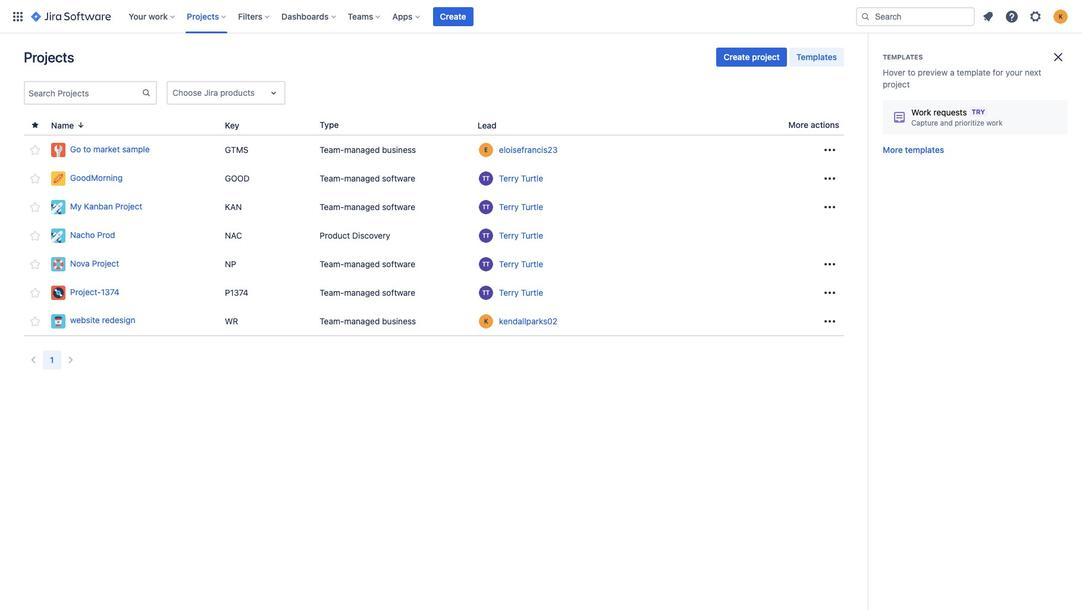 Task type: locate. For each thing, give the bounding box(es) containing it.
3 terry turtle button from the top
[[478, 256, 753, 273]]

website redesign
[[70, 315, 135, 325]]

work
[[149, 11, 168, 21], [987, 118, 1003, 127]]

0 horizontal spatial templates
[[797, 52, 837, 62]]

turtle for np
[[521, 259, 543, 269]]

create inside group
[[724, 52, 750, 62]]

managed for gtms
[[344, 145, 380, 155]]

terry turtle for nac
[[499, 230, 543, 240]]

3 software from the top
[[382, 259, 416, 269]]

actions
[[811, 120, 840, 130]]

1 terry from the top
[[499, 173, 519, 183]]

1 team-managed software from the top
[[320, 173, 416, 183]]

terry turtle
[[499, 173, 543, 183], [499, 202, 543, 212], [499, 230, 543, 240], [499, 259, 543, 269], [499, 287, 543, 298]]

5 terry turtle link from the top
[[499, 287, 543, 299]]

0 vertical spatial more image
[[823, 143, 837, 157]]

2 vertical spatial more image
[[823, 286, 837, 300]]

3 terry from the top
[[499, 230, 519, 240]]

4 terry turtle link from the top
[[499, 258, 543, 270]]

project inside 'link'
[[115, 201, 142, 211]]

capture
[[912, 118, 939, 127]]

1 vertical spatial work
[[987, 118, 1003, 127]]

type
[[320, 120, 339, 130]]

4 terry turtle from the top
[[499, 259, 543, 269]]

1 vertical spatial more image
[[823, 171, 837, 186]]

software for good
[[382, 173, 416, 183]]

3 turtle from the top
[[521, 230, 543, 240]]

team- for np
[[320, 259, 344, 269]]

terry turtle link for p1374
[[499, 287, 543, 299]]

software for p1374
[[382, 287, 416, 298]]

work
[[912, 107, 932, 117]]

star project-1374 image
[[28, 286, 42, 300]]

1 horizontal spatial project
[[883, 79, 910, 89]]

1 vertical spatial more image
[[823, 257, 837, 271]]

2 team-managed software from the top
[[320, 202, 416, 212]]

0 horizontal spatial create
[[440, 11, 466, 21]]

1 vertical spatial projects
[[24, 49, 74, 65]]

2 terry turtle button from the top
[[478, 227, 753, 244]]

6 team- from the top
[[320, 316, 344, 326]]

product
[[320, 230, 350, 240]]

4 turtle from the top
[[521, 259, 543, 269]]

lead button
[[473, 118, 511, 132]]

4 software from the top
[[382, 287, 416, 298]]

2 vertical spatial terry turtle button
[[478, 256, 753, 273]]

project down goodmorning link on the top left of page
[[115, 201, 142, 211]]

market
[[93, 144, 120, 154]]

4 team- from the top
[[320, 259, 344, 269]]

4 team-managed software from the top
[[320, 287, 416, 298]]

go to market sample
[[70, 144, 150, 154]]

dashboards button
[[278, 7, 341, 26]]

terry turtle button for np
[[478, 256, 753, 273]]

1 vertical spatial more
[[883, 145, 903, 155]]

0 vertical spatial team-managed business
[[320, 145, 416, 155]]

kendallparks02 button
[[478, 313, 753, 329]]

gtms
[[225, 145, 249, 155]]

turtle for good
[[521, 173, 543, 183]]

1 horizontal spatial create
[[724, 52, 750, 62]]

0 vertical spatial projects
[[187, 11, 219, 21]]

1 managed from the top
[[344, 145, 380, 155]]

team-managed software for np
[[320, 259, 416, 269]]

terry turtle button for p1374
[[478, 284, 753, 301]]

more image
[[823, 143, 837, 157], [823, 171, 837, 186], [823, 314, 837, 328]]

team- for wr
[[320, 316, 344, 326]]

0 vertical spatial terry turtle button
[[478, 170, 753, 187]]

1 vertical spatial create
[[724, 52, 750, 62]]

1 horizontal spatial more
[[883, 145, 903, 155]]

5 managed from the top
[[344, 287, 380, 298]]

project left templates button
[[752, 52, 780, 62]]

3 team- from the top
[[320, 202, 344, 212]]

0 vertical spatial more image
[[823, 200, 837, 214]]

1
[[50, 355, 54, 365]]

0 vertical spatial to
[[908, 67, 916, 77]]

2 more image from the top
[[823, 171, 837, 186]]

1 more image from the top
[[823, 143, 837, 157]]

team-managed business
[[320, 145, 416, 155], [320, 316, 416, 326]]

1 vertical spatial terry turtle button
[[478, 284, 753, 301]]

more templates
[[883, 145, 945, 155]]

team-managed software for good
[[320, 173, 416, 183]]

1 turtle from the top
[[521, 173, 543, 183]]

projects left filters
[[187, 11, 219, 21]]

to for preview
[[908, 67, 916, 77]]

0 horizontal spatial projects
[[24, 49, 74, 65]]

0 horizontal spatial to
[[83, 144, 91, 154]]

kan
[[225, 202, 242, 212]]

business for kendallparks02
[[382, 316, 416, 326]]

projects
[[187, 11, 219, 21], [24, 49, 74, 65]]

5 terry turtle from the top
[[499, 287, 543, 298]]

turtle
[[521, 173, 543, 183], [521, 202, 543, 212], [521, 230, 543, 240], [521, 259, 543, 269], [521, 287, 543, 298]]

2 team-managed business from the top
[[320, 316, 416, 326]]

1 business from the top
[[382, 145, 416, 155]]

1 terry turtle from the top
[[499, 173, 543, 183]]

terry turtle button down eloisefrancis23 popup button
[[478, 170, 753, 187]]

to
[[908, 67, 916, 77], [83, 144, 91, 154]]

more left 'templates'
[[883, 145, 903, 155]]

banner containing your work
[[0, 0, 1083, 33]]

0 vertical spatial more
[[789, 120, 809, 130]]

terry turtle button for kan
[[478, 199, 753, 215]]

templates
[[797, 52, 837, 62], [883, 53, 923, 61]]

appswitcher icon image
[[11, 9, 25, 24]]

5 turtle from the top
[[521, 287, 543, 298]]

2 more image from the top
[[823, 257, 837, 271]]

work right the prioritize at top right
[[987, 118, 1003, 127]]

2 terry turtle link from the top
[[499, 201, 543, 213]]

1 vertical spatial to
[[83, 144, 91, 154]]

project right nova
[[92, 258, 119, 268]]

my
[[70, 201, 82, 211]]

terry turtle button
[[478, 170, 753, 187], [478, 284, 753, 301]]

team- for gtms
[[320, 145, 344, 155]]

2 terry turtle from the top
[[499, 202, 543, 212]]

team-managed software
[[320, 173, 416, 183], [320, 202, 416, 212], [320, 259, 416, 269], [320, 287, 416, 298]]

your work button
[[125, 7, 180, 26]]

team- for p1374
[[320, 287, 344, 298]]

project
[[115, 201, 142, 211], [92, 258, 119, 268]]

team-managed software for kan
[[320, 202, 416, 212]]

software for kan
[[382, 202, 416, 212]]

1 horizontal spatial work
[[987, 118, 1003, 127]]

key button
[[220, 118, 254, 132]]

filters
[[238, 11, 263, 21]]

projects up search projects text box at left
[[24, 49, 74, 65]]

prod
[[97, 230, 115, 240]]

1 vertical spatial project
[[92, 258, 119, 268]]

more for more actions
[[789, 120, 809, 130]]

3 terry turtle link from the top
[[499, 230, 543, 242]]

kanban
[[84, 201, 113, 211]]

0 horizontal spatial more
[[789, 120, 809, 130]]

your work
[[129, 11, 168, 21]]

apps
[[392, 11, 413, 21]]

managed for good
[[344, 173, 380, 183]]

2 business from the top
[[382, 316, 416, 326]]

1 horizontal spatial to
[[908, 67, 916, 77]]

terry turtle button up kendallparks02 popup button
[[478, 284, 753, 301]]

terry
[[499, 173, 519, 183], [499, 202, 519, 212], [499, 230, 519, 240], [499, 259, 519, 269], [499, 287, 519, 298]]

kendallparks02 link
[[499, 315, 558, 327]]

software
[[382, 173, 416, 183], [382, 202, 416, 212], [382, 259, 416, 269], [382, 287, 416, 298]]

to inside hover to preview a template for your next project
[[908, 67, 916, 77]]

requests
[[934, 107, 967, 117]]

0 vertical spatial create
[[440, 11, 466, 21]]

Search Projects text field
[[25, 85, 142, 101]]

to right the "hover"
[[908, 67, 916, 77]]

project inside button
[[752, 52, 780, 62]]

more image for eloisefrancis23
[[823, 143, 837, 157]]

more templates button
[[883, 144, 945, 156]]

to inside "go to market sample" link
[[83, 144, 91, 154]]

0 vertical spatial project
[[752, 52, 780, 62]]

to right go
[[83, 144, 91, 154]]

preview
[[918, 67, 948, 77]]

turtle for nac
[[521, 230, 543, 240]]

apps button
[[389, 7, 425, 26]]

more image
[[823, 200, 837, 214], [823, 257, 837, 271], [823, 286, 837, 300]]

1 vertical spatial terry turtle button
[[478, 227, 753, 244]]

terry turtle link for nac
[[499, 230, 543, 242]]

star go to market sample image
[[28, 143, 42, 157]]

3 terry turtle from the top
[[499, 230, 543, 240]]

create button
[[433, 7, 473, 26]]

3 more image from the top
[[823, 314, 837, 328]]

more image for np
[[823, 257, 837, 271]]

3 more image from the top
[[823, 286, 837, 300]]

team-
[[320, 145, 344, 155], [320, 173, 344, 183], [320, 202, 344, 212], [320, 259, 344, 269], [320, 287, 344, 298], [320, 316, 344, 326]]

more for more templates
[[883, 145, 903, 155]]

0 horizontal spatial project
[[752, 52, 780, 62]]

managed for kan
[[344, 202, 380, 212]]

templates
[[905, 145, 945, 155]]

1 horizontal spatial projects
[[187, 11, 219, 21]]

create inside primary element
[[440, 11, 466, 21]]

1 team-managed business from the top
[[320, 145, 416, 155]]

1 vertical spatial business
[[382, 316, 416, 326]]

more inside button
[[883, 145, 903, 155]]

1 vertical spatial team-managed business
[[320, 316, 416, 326]]

name button
[[46, 118, 91, 132]]

0 vertical spatial project
[[115, 201, 142, 211]]

more left actions
[[789, 120, 809, 130]]

1 terry turtle button from the top
[[478, 199, 753, 215]]

redesign
[[102, 315, 135, 325]]

2 team- from the top
[[320, 173, 344, 183]]

project inside hover to preview a template for your next project
[[883, 79, 910, 89]]

more image for kan
[[823, 200, 837, 214]]

3 managed from the top
[[344, 202, 380, 212]]

1 more image from the top
[[823, 200, 837, 214]]

0 horizontal spatial work
[[149, 11, 168, 21]]

project down the "hover"
[[883, 79, 910, 89]]

2 terry turtle button from the top
[[478, 284, 753, 301]]

your
[[1006, 67, 1023, 77]]

2 vertical spatial more image
[[823, 314, 837, 328]]

Choose Jira products text field
[[173, 87, 175, 99]]

2 managed from the top
[[344, 173, 380, 183]]

1 team- from the top
[[320, 145, 344, 155]]

3 team-managed software from the top
[[320, 259, 416, 269]]

managed
[[344, 145, 380, 155], [344, 173, 380, 183], [344, 202, 380, 212], [344, 259, 380, 269], [344, 287, 380, 298], [344, 316, 380, 326]]

terry turtle link for good
[[499, 173, 543, 184]]

jira software image
[[31, 9, 111, 24], [31, 9, 111, 24]]

terry turtle link
[[499, 173, 543, 184], [499, 201, 543, 213], [499, 230, 543, 242], [499, 258, 543, 270], [499, 287, 543, 299]]

1 software from the top
[[382, 173, 416, 183]]

work right your
[[149, 11, 168, 21]]

discovery
[[352, 230, 390, 240]]

more actions
[[789, 120, 840, 130]]

2 software from the top
[[382, 202, 416, 212]]

4 terry from the top
[[499, 259, 519, 269]]

2 terry from the top
[[499, 202, 519, 212]]

my kanban project
[[70, 201, 142, 211]]

1 terry turtle link from the top
[[499, 173, 543, 184]]

more
[[789, 120, 809, 130], [883, 145, 903, 155]]

4 managed from the top
[[344, 259, 380, 269]]

1 vertical spatial project
[[883, 79, 910, 89]]

5 team- from the top
[[320, 287, 344, 298]]

teams button
[[344, 7, 385, 26]]

terry turtle button for nac
[[478, 227, 753, 244]]

2 turtle from the top
[[521, 202, 543, 212]]

0 vertical spatial work
[[149, 11, 168, 21]]

1 terry turtle button from the top
[[478, 170, 753, 187]]

0 vertical spatial business
[[382, 145, 416, 155]]

star nova project image
[[28, 257, 42, 271]]

group
[[717, 48, 844, 67]]

teams
[[348, 11, 373, 21]]

project
[[752, 52, 780, 62], [883, 79, 910, 89]]

turtle for p1374
[[521, 287, 543, 298]]

0 vertical spatial terry turtle button
[[478, 199, 753, 215]]

business
[[382, 145, 416, 155], [382, 316, 416, 326]]

hover to preview a template for your next project
[[883, 67, 1042, 89]]

work inside dropdown button
[[149, 11, 168, 21]]

create
[[440, 11, 466, 21], [724, 52, 750, 62]]

6 managed from the top
[[344, 316, 380, 326]]

goodmorning link
[[51, 171, 215, 186]]

banner
[[0, 0, 1083, 33]]

terry turtle button
[[478, 199, 753, 215], [478, 227, 753, 244], [478, 256, 753, 273]]

1 button
[[43, 351, 61, 370]]

5 terry from the top
[[499, 287, 519, 298]]



Task type: describe. For each thing, give the bounding box(es) containing it.
website redesign link
[[51, 314, 215, 328]]

managed for p1374
[[344, 287, 380, 298]]

and
[[941, 118, 953, 127]]

eloisefrancis23 link
[[499, 144, 558, 156]]

product discovery
[[320, 230, 390, 240]]

np
[[225, 259, 236, 269]]

my kanban project link
[[51, 200, 215, 214]]

your
[[129, 11, 147, 21]]

help image
[[1005, 9, 1019, 24]]

notifications image
[[981, 9, 996, 24]]

eloisefrancis23 button
[[478, 142, 753, 158]]

previous image
[[26, 353, 40, 367]]

template
[[957, 67, 991, 77]]

nacho prod link
[[51, 229, 215, 243]]

a
[[950, 67, 955, 77]]

star nacho prod image
[[28, 229, 42, 243]]

go
[[70, 144, 81, 154]]

lead
[[478, 120, 497, 130]]

p1374
[[225, 287, 248, 298]]

next
[[1025, 67, 1042, 77]]

star my kanban project image
[[28, 200, 42, 214]]

next image
[[63, 353, 78, 367]]

star website redesign image
[[28, 314, 42, 328]]

projects button
[[183, 7, 231, 26]]

team- for kan
[[320, 202, 344, 212]]

project-1374
[[70, 287, 119, 297]]

managed for wr
[[344, 316, 380, 326]]

group containing create project
[[717, 48, 844, 67]]

terry turtle for np
[[499, 259, 543, 269]]

nacho
[[70, 230, 95, 240]]

open image
[[267, 86, 281, 100]]

terry turtle for good
[[499, 173, 543, 183]]

jira
[[204, 87, 218, 98]]

project-1374 link
[[51, 286, 215, 300]]

team-managed software for p1374
[[320, 287, 416, 298]]

name
[[51, 120, 74, 130]]

your profile and settings image
[[1054, 9, 1068, 24]]

star goodmorning image
[[28, 171, 42, 186]]

create project
[[724, 52, 780, 62]]

templates inside button
[[797, 52, 837, 62]]

Search field
[[856, 7, 975, 26]]

nova
[[70, 258, 90, 268]]

team- for good
[[320, 173, 344, 183]]

dashboards
[[282, 11, 329, 21]]

goodmorning
[[70, 172, 123, 183]]

nac
[[225, 230, 242, 240]]

choose jira products
[[173, 87, 255, 98]]

nova project
[[70, 258, 119, 268]]

create project button
[[717, 48, 787, 67]]

key
[[225, 120, 239, 130]]

try
[[972, 108, 986, 115]]

projects inside "dropdown button"
[[187, 11, 219, 21]]

more image for kendallparks02
[[823, 314, 837, 328]]

kendallparks02
[[499, 316, 558, 326]]

good
[[225, 173, 250, 183]]

turtle for kan
[[521, 202, 543, 212]]

products
[[220, 87, 255, 98]]

wr
[[225, 316, 238, 326]]

templates button
[[790, 48, 844, 67]]

software for np
[[382, 259, 416, 269]]

create for create
[[440, 11, 466, 21]]

terry for np
[[499, 259, 519, 269]]

work requests try capture and prioritize work
[[912, 107, 1003, 127]]

for
[[993, 67, 1004, 77]]

terry turtle for p1374
[[499, 287, 543, 298]]

filters button
[[235, 7, 274, 26]]

terry for kan
[[499, 202, 519, 212]]

team-managed business for wr
[[320, 316, 416, 326]]

terry for p1374
[[499, 287, 519, 298]]

work inside work requests try capture and prioritize work
[[987, 118, 1003, 127]]

prioritize
[[955, 118, 985, 127]]

nacho prod
[[70, 230, 115, 240]]

terry turtle for kan
[[499, 202, 543, 212]]

1374
[[101, 287, 119, 297]]

terry turtle button for good
[[478, 170, 753, 187]]

terry turtle link for kan
[[499, 201, 543, 213]]

website
[[70, 315, 100, 325]]

sample
[[122, 144, 150, 154]]

terry for nac
[[499, 230, 519, 240]]

primary element
[[7, 0, 847, 33]]

project-
[[70, 287, 101, 297]]

settings image
[[1029, 9, 1043, 24]]

eloisefrancis23
[[499, 145, 558, 155]]

search image
[[861, 12, 871, 21]]

close image
[[1052, 50, 1066, 64]]

terry turtle link for np
[[499, 258, 543, 270]]

business for eloisefrancis23
[[382, 145, 416, 155]]

terry for good
[[499, 173, 519, 183]]

1 horizontal spatial templates
[[883, 53, 923, 61]]

managed for np
[[344, 259, 380, 269]]

choose
[[173, 87, 202, 98]]

hover
[[883, 67, 906, 77]]

create for create project
[[724, 52, 750, 62]]

go to market sample link
[[51, 143, 215, 157]]

team-managed business for gtms
[[320, 145, 416, 155]]

more image for p1374
[[823, 286, 837, 300]]

nova project link
[[51, 257, 215, 271]]

to for market
[[83, 144, 91, 154]]



Task type: vqa. For each thing, say whether or not it's contained in the screenshot.
the left the Add
no



